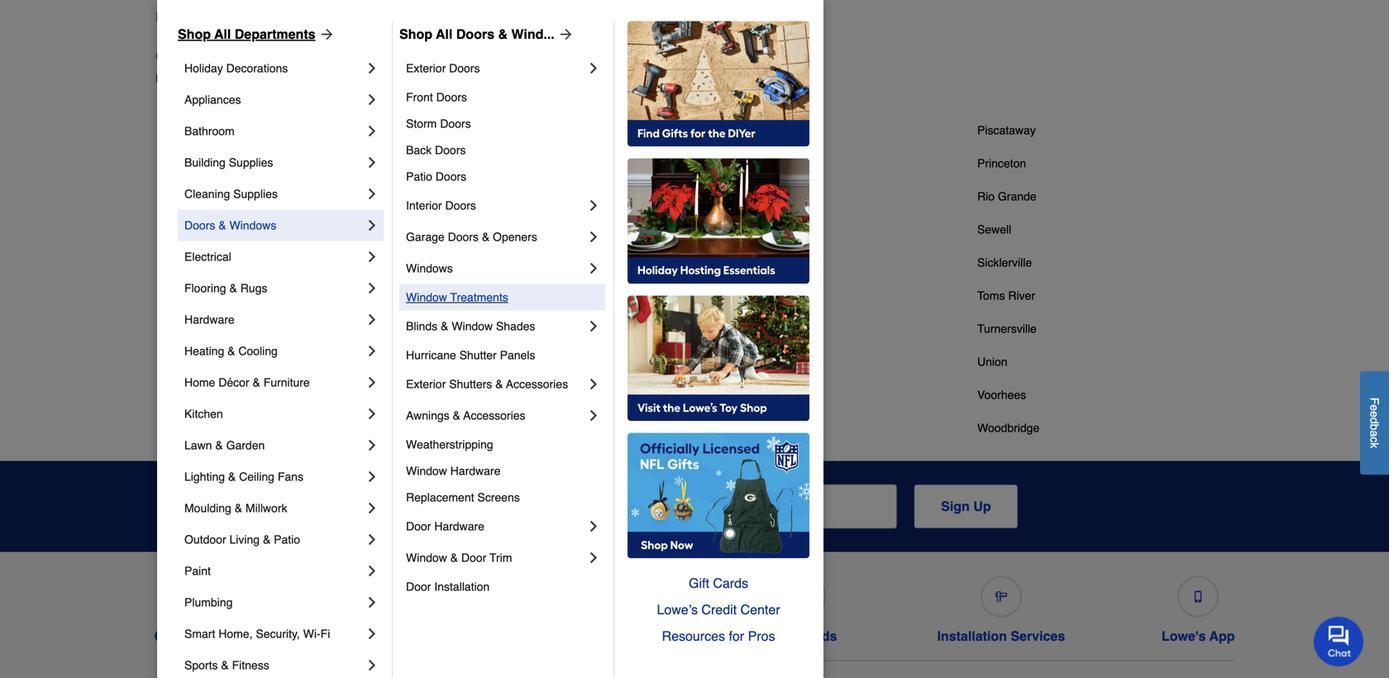 Task type: describe. For each thing, give the bounding box(es) containing it.
find gifts for the diyer. image
[[628, 21, 810, 147]]

center for lowe's credit center
[[741, 602, 780, 617]]

door hardware link
[[406, 511, 585, 542]]

phillipsburg link
[[708, 420, 768, 436]]

0 vertical spatial accessories
[[506, 377, 568, 391]]

1 vertical spatial accessories
[[463, 409, 525, 422]]

appliances
[[184, 93, 241, 106]]

0 vertical spatial windows
[[229, 219, 276, 232]]

& inside 'link'
[[253, 376, 260, 389]]

patio doors link
[[406, 163, 602, 190]]

lowe's credit center
[[541, 628, 673, 644]]

replacement
[[406, 491, 474, 504]]

chevron right image for exterior doors
[[585, 60, 602, 76]]

chevron right image for flooring & rugs
[[364, 280, 380, 296]]

chevron right image for moulding & millwork
[[364, 500, 380, 516]]

shades
[[496, 320, 535, 333]]

& right "sports"
[[221, 659, 229, 672]]

weatherstripping
[[406, 438, 493, 451]]

& down 'rutherford'
[[228, 344, 235, 358]]

chevron right image for paint
[[364, 563, 380, 579]]

k
[[1368, 443, 1381, 448]]

exterior shutters & accessories link
[[406, 368, 585, 400]]

& left 'wind...'
[[498, 26, 508, 42]]

window treatments
[[406, 291, 508, 304]]

phillipsburg
[[708, 421, 768, 435]]

interior
[[406, 199, 442, 212]]

& up door installation
[[450, 551, 458, 564]]

doors for interior
[[445, 199, 476, 212]]

woodbridge
[[977, 421, 1040, 435]]

chevron right image for windows
[[585, 260, 602, 277]]

credit for lowe's
[[702, 602, 737, 617]]

princeton link
[[977, 155, 1026, 172]]

chevron right image for sports & fitness
[[364, 657, 380, 673]]

new jersey button
[[356, 7, 426, 27]]

faq
[[241, 628, 268, 644]]

in
[[231, 71, 240, 85]]

f
[[1368, 398, 1381, 405]]

storm
[[406, 117, 437, 130]]

heating & cooling link
[[184, 335, 364, 367]]

1 vertical spatial door
[[461, 551, 486, 564]]

& left ceiling
[[228, 470, 236, 483]]

exterior for exterior shutters & accessories
[[406, 377, 446, 391]]

dimensions image
[[995, 591, 1007, 602]]

shade
[[743, 157, 776, 170]]

electrical link
[[184, 241, 364, 272]]

princeton
[[977, 157, 1026, 170]]

back doors
[[406, 143, 466, 157]]

window & door trim
[[406, 551, 515, 564]]

chevron right image for hardware
[[364, 311, 380, 328]]

arrow right image for shop all doors & wind...
[[555, 26, 574, 43]]

doors up exterior doors link
[[456, 26, 494, 42]]

1 horizontal spatial city
[[476, 322, 495, 335]]

front
[[406, 90, 433, 104]]

toms river
[[977, 289, 1035, 302]]

for
[[729, 628, 744, 644]]

all for doors
[[436, 26, 453, 42]]

gift cards link up lowe's credit center
[[628, 570, 810, 597]]

storm doors
[[406, 117, 471, 130]]

find a store link
[[155, 7, 232, 27]]

order status link
[[365, 569, 445, 644]]

delran
[[169, 223, 203, 236]]

electrical
[[184, 250, 231, 263]]

doors for garage
[[448, 230, 479, 243]]

shop all departments link
[[178, 24, 335, 44]]

shop for shop all departments
[[178, 26, 211, 42]]

cleaning
[[184, 187, 230, 200]]

hurricane
[[406, 348, 456, 362]]

sports & fitness link
[[184, 649, 364, 678]]

wi-
[[303, 627, 321, 640]]

manchester link
[[708, 122, 768, 138]]

east rutherford link
[[169, 320, 250, 337]]

paterson
[[708, 388, 754, 401]]

& right living at left
[[263, 533, 271, 546]]

0 horizontal spatial gift cards
[[689, 575, 748, 591]]

chevron right image for holiday decorations
[[364, 60, 380, 76]]

sicklerville link
[[977, 254, 1032, 271]]

& right shutters
[[495, 377, 503, 391]]

sicklerville
[[977, 256, 1032, 269]]

bergen
[[739, 322, 777, 335]]

flooring
[[184, 281, 226, 295]]

chevron right image for door hardware
[[585, 518, 602, 534]]

shutters
[[449, 377, 492, 391]]

chevron right image for lawn & garden
[[364, 437, 380, 453]]

credit for lowe's
[[589, 628, 628, 644]]

chevron right image for electrical
[[364, 248, 380, 265]]

smart
[[184, 627, 215, 640]]

blinds & window shades link
[[406, 310, 585, 342]]

door for door hardware
[[406, 520, 431, 533]]

river
[[1008, 289, 1035, 302]]

installation inside the door installation link
[[434, 580, 490, 593]]

chevron right image for smart home, security, wi-fi
[[364, 625, 380, 642]]

blinds
[[406, 320, 438, 333]]

lowe's for lowe's credit center
[[541, 628, 586, 644]]

& right us
[[228, 628, 237, 644]]

openers
[[493, 230, 537, 243]]

installation services link
[[937, 569, 1065, 644]]

shop all doors & wind...
[[399, 26, 555, 42]]

up
[[973, 499, 991, 514]]

garage doors & openers link
[[406, 221, 585, 253]]

window hardware
[[406, 464, 501, 477]]

smart home, security, wi-fi
[[184, 627, 330, 640]]

1 vertical spatial windows
[[406, 262, 453, 275]]

0 horizontal spatial cards
[[713, 575, 748, 591]]

jersey inside city directory lowe's stores in new jersey
[[270, 71, 304, 85]]

1 e from the top
[[1368, 405, 1381, 411]]

to
[[599, 513, 610, 526]]

manahawkin link
[[438, 420, 503, 436]]

shop for shop all doors & wind...
[[399, 26, 432, 42]]

chevron right image for appliances
[[364, 91, 380, 108]]

back doors link
[[406, 137, 602, 163]]

doors for patio
[[436, 170, 466, 183]]

new inside button
[[356, 9, 383, 24]]

paramus link
[[708, 353, 754, 370]]

brick
[[169, 157, 194, 170]]

millwork
[[246, 501, 287, 515]]

stores
[[194, 71, 228, 85]]

departments
[[235, 26, 315, 42]]

doors for front
[[436, 90, 467, 104]]

lawn
[[184, 439, 212, 452]]

heating
[[184, 344, 224, 358]]

chevron right image for blinds & window shades
[[585, 318, 602, 334]]

0 vertical spatial gift
[[689, 575, 709, 591]]

2 e from the top
[[1368, 411, 1381, 417]]

exterior for exterior doors
[[406, 62, 446, 75]]

paint link
[[184, 555, 364, 587]]

lumberton
[[438, 388, 494, 401]]

resources for pros link
[[628, 623, 810, 649]]

hurricane shutter panels
[[406, 348, 535, 362]]

doors for storm
[[440, 117, 471, 130]]

find
[[155, 9, 183, 24]]

east rutherford
[[169, 322, 250, 335]]

& right lawn on the bottom left of page
[[215, 439, 223, 452]]

chevron right image for bathroom
[[364, 123, 380, 139]]

bayonne link
[[169, 122, 214, 138]]

holiday decorations
[[184, 62, 288, 75]]

kitchen
[[184, 407, 223, 420]]

security,
[[256, 627, 300, 640]]

garage
[[406, 230, 445, 243]]

grande
[[998, 190, 1037, 203]]

supplies for building supplies
[[229, 156, 273, 169]]

millville
[[708, 190, 745, 203]]

plumbing
[[184, 596, 233, 609]]

panels
[[500, 348, 535, 362]]

fi
[[321, 627, 330, 640]]



Task type: locate. For each thing, give the bounding box(es) containing it.
lowe's inside city directory lowe's stores in new jersey
[[155, 71, 191, 85]]

1 horizontal spatial windows
[[406, 262, 453, 275]]

plumbing link
[[184, 587, 364, 618]]

arrow right image up exterior doors link
[[555, 26, 574, 43]]

1 horizontal spatial all
[[436, 26, 453, 42]]

1 horizontal spatial shop
[[399, 26, 432, 42]]

2 vertical spatial hardware
[[434, 520, 484, 533]]

1 vertical spatial supplies
[[233, 187, 278, 200]]

moulding
[[184, 501, 231, 515]]

sewell
[[977, 223, 1011, 236]]

sign up form
[[667, 484, 1018, 529]]

fitness
[[232, 659, 269, 672]]

window up the 'blinds' at the top left
[[406, 291, 447, 304]]

credit inside lowe's credit center link
[[589, 628, 628, 644]]

hardware inside window hardware link
[[450, 464, 501, 477]]

0 horizontal spatial credit
[[589, 628, 628, 644]]

doors inside 'link'
[[435, 143, 466, 157]]

doors for exterior
[[449, 62, 480, 75]]

city inside city directory lowe's stores in new jersey
[[155, 45, 193, 68]]

east inside 'east rutherford' link
[[169, 322, 192, 335]]

chevron right image for awnings & accessories
[[585, 407, 602, 424]]

1 all from the left
[[214, 26, 231, 42]]

chevron right image
[[364, 60, 380, 76], [364, 91, 380, 108], [364, 123, 380, 139], [364, 186, 380, 202], [364, 217, 380, 234], [585, 229, 602, 245], [364, 280, 380, 296], [585, 318, 602, 334], [364, 343, 380, 359], [364, 406, 380, 422], [585, 407, 602, 424], [364, 500, 380, 516], [585, 518, 602, 534], [364, 531, 380, 548], [364, 563, 380, 579], [364, 594, 380, 611], [364, 657, 380, 673]]

all down store
[[214, 26, 231, 42]]

doors down flemington
[[435, 143, 466, 157]]

arrow right image up holiday decorations link
[[315, 26, 335, 43]]

installation down dimensions 'icon'
[[937, 628, 1007, 644]]

1 vertical spatial a
[[1368, 430, 1381, 437]]

door for door installation
[[406, 580, 431, 593]]

shutter
[[459, 348, 497, 362]]

supplies inside "link"
[[229, 156, 273, 169]]

turnersville
[[977, 322, 1037, 335]]

doors up hamilton on the top left of the page
[[436, 170, 466, 183]]

sign up button
[[914, 484, 1018, 529]]

holiday hosting essentials. image
[[628, 158, 810, 284]]

lumberton link
[[438, 387, 494, 403]]

shop inside 'shop all departments' link
[[178, 26, 211, 42]]

awnings
[[406, 409, 450, 422]]

lowe's credit center
[[657, 602, 780, 617]]

hamilton link
[[438, 188, 484, 205]]

jersey down the departments
[[270, 71, 304, 85]]

windows down 'garage'
[[406, 262, 453, 275]]

doors up holmdel
[[448, 230, 479, 243]]

0 horizontal spatial lowe's
[[155, 71, 191, 85]]

lowe's for lowe's app
[[1162, 628, 1206, 644]]

0 horizontal spatial new
[[243, 71, 266, 85]]

door down deals,
[[406, 520, 431, 533]]

shop all departments
[[178, 26, 315, 42]]

rutherford
[[195, 322, 250, 335]]

gift right for
[[773, 628, 796, 644]]

east for east rutherford
[[169, 322, 192, 335]]

exterior up front
[[406, 62, 446, 75]]

contact us & faq link
[[154, 569, 268, 644]]

door left trim
[[461, 551, 486, 564]]

new inside city directory lowe's stores in new jersey
[[243, 71, 266, 85]]

0 vertical spatial door
[[406, 520, 431, 533]]

0 vertical spatial credit
[[702, 602, 737, 617]]

doors & windows link
[[184, 210, 364, 241]]

turnersville link
[[977, 320, 1037, 337]]

& right 'décor'
[[253, 376, 260, 389]]

2 vertical spatial door
[[406, 580, 431, 593]]

door installation link
[[406, 573, 602, 600]]

accessories up weatherstripping link
[[463, 409, 525, 422]]

windows down cleaning supplies link
[[229, 219, 276, 232]]

center for lowe's credit center
[[631, 628, 673, 644]]

gift cards link
[[770, 569, 841, 644], [628, 570, 810, 597]]

doors & windows
[[184, 219, 276, 232]]

1 vertical spatial gift
[[773, 628, 796, 644]]

patio down 'back' at the top left of the page
[[406, 170, 432, 183]]

moulding & millwork
[[184, 501, 287, 515]]

0 vertical spatial supplies
[[229, 156, 273, 169]]

cards
[[713, 575, 748, 591], [800, 628, 837, 644]]

0 vertical spatial exterior
[[406, 62, 446, 75]]

patio
[[406, 170, 432, 183], [274, 533, 300, 546]]

jersey up exterior doors
[[387, 9, 426, 24]]

hardware inside "link"
[[184, 313, 235, 326]]

door up status at the left bottom
[[406, 580, 431, 593]]

holiday decorations link
[[184, 52, 364, 84]]

storm doors link
[[406, 110, 602, 137]]

back
[[406, 143, 432, 157]]

wind...
[[511, 26, 555, 42]]

0 horizontal spatial center
[[631, 628, 673, 644]]

hardware down east brunswick link
[[184, 313, 235, 326]]

piscataway link
[[977, 122, 1036, 138]]

lowe's app
[[1162, 628, 1235, 644]]

chevron right image for doors & windows
[[364, 217, 380, 234]]

ceiling
[[239, 470, 274, 483]]

1 horizontal spatial a
[[1368, 430, 1381, 437]]

chevron right image for lighting & ceiling fans
[[364, 468, 380, 485]]

arrow right image inside 'shop all departments' link
[[315, 26, 335, 43]]

lowe's left app
[[1162, 628, 1206, 644]]

1 shop from the left
[[178, 26, 211, 42]]

installation inside installation services link
[[937, 628, 1007, 644]]

exterior shutters & accessories
[[406, 377, 568, 391]]

hardware down replacement screens
[[434, 520, 484, 533]]

a right find
[[187, 9, 194, 24]]

window up replacement
[[406, 464, 447, 477]]

lighting & ceiling fans
[[184, 470, 303, 483]]

1 horizontal spatial patio
[[406, 170, 432, 183]]

1 east from the top
[[169, 289, 192, 302]]

garage doors & openers
[[406, 230, 537, 243]]

hamilton
[[438, 190, 484, 203]]

0 horizontal spatial jersey
[[270, 71, 304, 85]]

replacement screens link
[[406, 484, 602, 511]]

rio grande link
[[977, 188, 1037, 205]]

0 horizontal spatial all
[[214, 26, 231, 42]]

building
[[184, 156, 226, 169]]

holmdel
[[438, 256, 481, 269]]

1 horizontal spatial gift cards
[[773, 628, 837, 644]]

lowe's
[[155, 71, 191, 85], [541, 628, 586, 644], [1162, 628, 1206, 644]]

window for hardware
[[406, 464, 447, 477]]

1 vertical spatial jersey
[[270, 71, 304, 85]]

2 exterior from the top
[[406, 377, 446, 391]]

0 horizontal spatial shop
[[178, 26, 211, 42]]

app
[[1209, 628, 1235, 644]]

1 horizontal spatial credit
[[702, 602, 737, 617]]

city down find
[[155, 45, 193, 68]]

cards right pros
[[800, 628, 837, 644]]

a inside f e e d b a c k button
[[1368, 430, 1381, 437]]

lowe's left stores
[[155, 71, 191, 85]]

a up "k"
[[1368, 430, 1381, 437]]

exterior inside exterior shutters & accessories link
[[406, 377, 446, 391]]

& down lumberton
[[453, 409, 460, 422]]

0 vertical spatial new
[[356, 9, 383, 24]]

hardware inside door hardware link
[[434, 520, 484, 533]]

toms
[[977, 289, 1005, 302]]

directory
[[198, 45, 286, 68]]

credit inside lowe's credit center link
[[702, 602, 737, 617]]

1 vertical spatial east
[[169, 322, 192, 335]]

1 vertical spatial credit
[[589, 628, 628, 644]]

0 horizontal spatial installation
[[434, 580, 490, 593]]

supplies up cleaning supplies
[[229, 156, 273, 169]]

resources
[[662, 628, 725, 644]]

jersey city
[[438, 322, 495, 335]]

0 vertical spatial jersey
[[387, 9, 426, 24]]

resources for pros
[[662, 628, 775, 644]]

window up hurricane shutter panels
[[452, 320, 493, 333]]

shop down find a store
[[178, 26, 211, 42]]

interior doors
[[406, 199, 476, 212]]

holmdel link
[[438, 254, 481, 271]]

1 arrow right image from the left
[[315, 26, 335, 43]]

paint
[[184, 564, 211, 577]]

1 vertical spatial new
[[243, 71, 266, 85]]

exterior inside exterior doors link
[[406, 62, 446, 75]]

2 east from the top
[[169, 322, 192, 335]]

installation down window & door trim
[[434, 580, 490, 593]]

window inside window hardware link
[[406, 464, 447, 477]]

0 horizontal spatial city
[[155, 45, 193, 68]]

jersey inside button
[[387, 9, 426, 24]]

hardware for door hardware
[[434, 520, 484, 533]]

screens
[[477, 491, 520, 504]]

chevron right image for heating & cooling
[[364, 343, 380, 359]]

arrow right image
[[315, 26, 335, 43], [555, 26, 574, 43]]

e up the d
[[1368, 405, 1381, 411]]

north bergen link
[[708, 320, 777, 337]]

a inside find a store link
[[187, 9, 194, 24]]

new
[[356, 9, 383, 24], [243, 71, 266, 85]]

1 vertical spatial patio
[[274, 533, 300, 546]]

window up door installation
[[406, 551, 447, 564]]

shop down new jersey
[[399, 26, 432, 42]]

doors down shop all doors & wind...
[[449, 62, 480, 75]]

find a store
[[155, 9, 232, 24]]

chevron right image for cleaning supplies
[[364, 186, 380, 202]]

0 horizontal spatial patio
[[274, 533, 300, 546]]

butler link
[[169, 188, 199, 205]]

0 vertical spatial cards
[[713, 575, 748, 591]]

lighting & ceiling fans link
[[184, 461, 364, 492]]

center down lowe's
[[631, 628, 673, 644]]

east down 'deptford' link
[[169, 289, 192, 302]]

2 vertical spatial jersey
[[438, 322, 472, 335]]

paterson link
[[708, 387, 754, 403]]

0 vertical spatial patio
[[406, 170, 432, 183]]

doors up hillsborough
[[445, 199, 476, 212]]

patio down the moulding & millwork link
[[274, 533, 300, 546]]

flooring & rugs link
[[184, 272, 364, 304]]

gift cards right for
[[773, 628, 837, 644]]

east up heating
[[169, 322, 192, 335]]

windows link
[[406, 253, 585, 284]]

heating & cooling
[[184, 344, 278, 358]]

0 vertical spatial city
[[155, 45, 193, 68]]

officially licensed n f l gifts. shop now. image
[[628, 433, 810, 558]]

hurricane shutter panels link
[[406, 342, 602, 368]]

window inside window & door trim link
[[406, 551, 447, 564]]

chevron right image for outdoor living & patio
[[364, 531, 380, 548]]

east inside east brunswick link
[[169, 289, 192, 302]]

1 vertical spatial city
[[476, 322, 495, 335]]

we've
[[509, 513, 542, 526]]

chevron right image for exterior shutters & accessories
[[585, 376, 602, 392]]

lowe's down the door installation link
[[541, 628, 586, 644]]

jersey up hurricane shutter panels
[[438, 322, 472, 335]]

chevron right image for building supplies
[[364, 154, 380, 171]]

0 vertical spatial east
[[169, 289, 192, 302]]

exterior down hurricane
[[406, 377, 446, 391]]

east brunswick link
[[169, 287, 248, 304]]

0 vertical spatial a
[[187, 9, 194, 24]]

maple
[[708, 157, 739, 170]]

chevron right image for interior doors
[[585, 197, 602, 214]]

patio inside outdoor living & patio link
[[274, 533, 300, 546]]

a
[[187, 9, 194, 24], [1368, 430, 1381, 437]]

& left openers
[[482, 230, 490, 243]]

shop inside shop all doors & wind... link
[[399, 26, 432, 42]]

1 exterior from the top
[[406, 62, 446, 75]]

customer care image
[[205, 591, 217, 602]]

chevron right image for plumbing
[[364, 594, 380, 611]]

e up b
[[1368, 411, 1381, 417]]

gift up lowe's credit center
[[689, 575, 709, 591]]

2 horizontal spatial jersey
[[438, 322, 472, 335]]

window inside window treatments link
[[406, 291, 447, 304]]

0 vertical spatial gift cards
[[689, 575, 748, 591]]

arrow right image inside shop all doors & wind... link
[[555, 26, 574, 43]]

cleaning supplies link
[[184, 178, 364, 210]]

outdoor living & patio link
[[184, 524, 364, 555]]

awnings & accessories link
[[406, 400, 585, 431]]

chevron right image for garage doors & openers
[[585, 229, 602, 245]]

1 horizontal spatial center
[[741, 602, 780, 617]]

0 vertical spatial hardware
[[184, 313, 235, 326]]

1 vertical spatial installation
[[937, 628, 1007, 644]]

2 shop from the left
[[399, 26, 432, 42]]

chevron right image for home décor & furniture
[[364, 374, 380, 391]]

1 vertical spatial exterior
[[406, 377, 446, 391]]

doors up storm doors
[[436, 90, 467, 104]]

bathroom
[[184, 124, 235, 138]]

chevron right image for kitchen
[[364, 406, 380, 422]]

1 vertical spatial center
[[631, 628, 673, 644]]

0 vertical spatial installation
[[434, 580, 490, 593]]

gift cards link right for
[[770, 569, 841, 644]]

share.
[[613, 513, 648, 526]]

cards up lowe's credit center
[[713, 575, 748, 591]]

1 horizontal spatial jersey
[[387, 9, 426, 24]]

all up exterior doors
[[436, 26, 453, 42]]

and
[[542, 487, 577, 509]]

1 horizontal spatial lowe's
[[541, 628, 586, 644]]

lowe's credit center link
[[628, 597, 810, 623]]

toms river link
[[977, 287, 1035, 304]]

& left rugs
[[229, 281, 237, 295]]

supplies up doors & windows link
[[233, 187, 278, 200]]

kitchen link
[[184, 398, 364, 429]]

accessories down panels
[[506, 377, 568, 391]]

howell link
[[438, 287, 473, 304]]

patio inside 'patio doors' link
[[406, 170, 432, 183]]

visit the lowe's toy shop. image
[[628, 296, 810, 421]]

chevron right image for window & door trim
[[585, 549, 602, 566]]

1 horizontal spatial installation
[[937, 628, 1007, 644]]

mobile image
[[1193, 591, 1204, 602]]

sports & fitness
[[184, 659, 269, 672]]

maple shade
[[708, 157, 776, 170]]

1 horizontal spatial cards
[[800, 628, 837, 644]]

arrow right image for shop all departments
[[315, 26, 335, 43]]

0 horizontal spatial gift
[[689, 575, 709, 591]]

building supplies
[[184, 156, 273, 169]]

0 horizontal spatial arrow right image
[[315, 26, 335, 43]]

2 arrow right image from the left
[[555, 26, 574, 43]]

1 horizontal spatial new
[[356, 9, 383, 24]]

center up pros
[[741, 602, 780, 617]]

doors down "front doors"
[[440, 117, 471, 130]]

& right the 'blinds' at the top left
[[441, 320, 448, 333]]

howell
[[438, 289, 473, 302]]

hardware up inspiration
[[450, 464, 501, 477]]

chat invite button image
[[1314, 616, 1364, 667]]

1 vertical spatial cards
[[800, 628, 837, 644]]

1 vertical spatial hardware
[[450, 464, 501, 477]]

lawn & garden link
[[184, 429, 364, 461]]

lowe's
[[657, 602, 698, 617]]

exterior
[[406, 62, 446, 75], [406, 377, 446, 391]]

0 vertical spatial center
[[741, 602, 780, 617]]

window treatments link
[[406, 284, 602, 310]]

eatontown link
[[169, 353, 223, 370]]

1 horizontal spatial gift
[[773, 628, 796, 644]]

0 horizontal spatial windows
[[229, 219, 276, 232]]

& down cleaning supplies
[[218, 219, 226, 232]]

2 all from the left
[[436, 26, 453, 42]]

0 horizontal spatial a
[[187, 9, 194, 24]]

1 horizontal spatial arrow right image
[[555, 26, 574, 43]]

cooling
[[238, 344, 278, 358]]

gift cards up lowe's credit center
[[689, 575, 748, 591]]

doors down cleaning
[[184, 219, 215, 232]]

city up the shutter
[[476, 322, 495, 335]]

deptford
[[169, 256, 213, 269]]

1 vertical spatial gift cards
[[773, 628, 837, 644]]

all for departments
[[214, 26, 231, 42]]

chevron right image
[[585, 60, 602, 76], [364, 154, 380, 171], [585, 197, 602, 214], [364, 248, 380, 265], [585, 260, 602, 277], [364, 311, 380, 328], [364, 374, 380, 391], [585, 376, 602, 392], [364, 437, 380, 453], [364, 468, 380, 485], [585, 549, 602, 566], [364, 625, 380, 642]]

doors for back
[[435, 143, 466, 157]]

window for &
[[406, 551, 447, 564]]

window for treatments
[[406, 291, 447, 304]]

newton link
[[708, 287, 747, 304]]

hardware for window hardware
[[450, 464, 501, 477]]

2 horizontal spatial lowe's
[[1162, 628, 1206, 644]]

east for east brunswick
[[169, 289, 192, 302]]

window inside blinds & window shades link
[[452, 320, 493, 333]]

supplies for cleaning supplies
[[233, 187, 278, 200]]

& left 'millwork'
[[235, 501, 242, 515]]



Task type: vqa. For each thing, say whether or not it's contained in the screenshot.
the left lit
no



